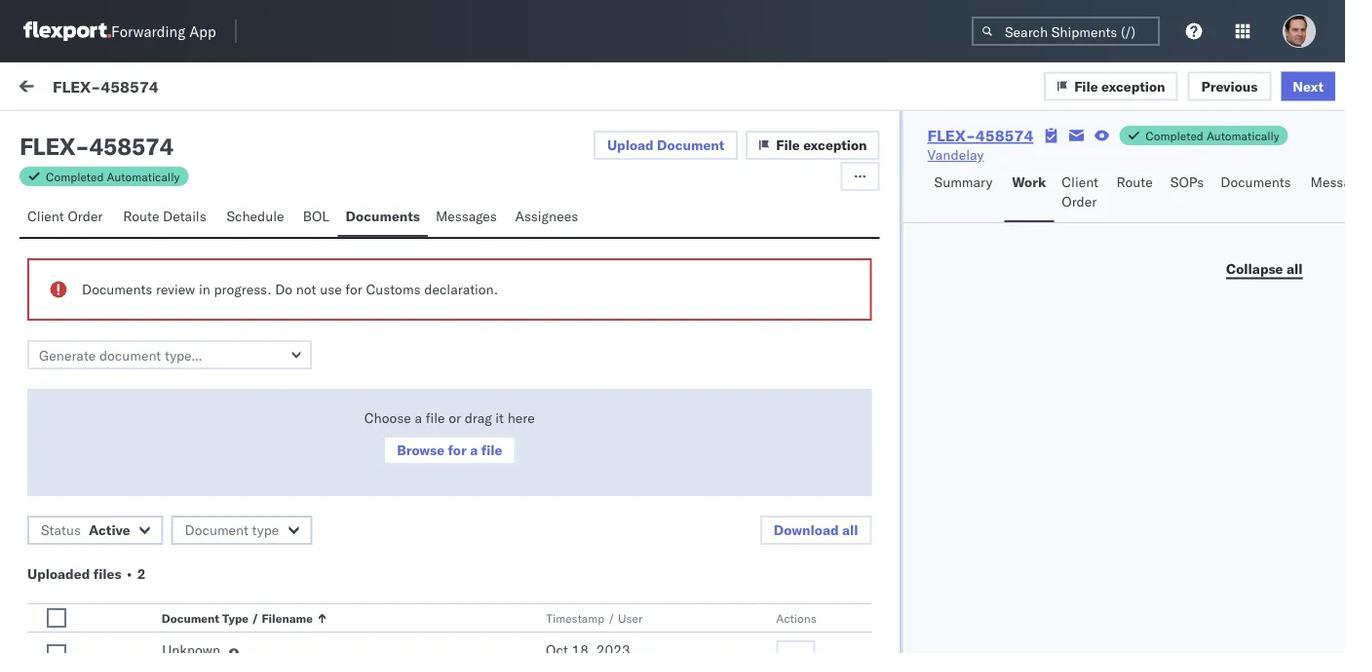 Task type: locate. For each thing, give the bounding box(es) containing it.
omkar savant up warehouse
[[95, 582, 181, 599]]

delay
[[255, 615, 292, 632]]

client up latent
[[27, 208, 64, 225]]

oct down messages at the top left
[[461, 227, 483, 244]]

1 horizontal spatial a
[[415, 410, 422, 427]]

1 omkar from the top
[[95, 211, 136, 228]]

1 vertical spatial message
[[60, 169, 107, 184]]

(0) right external
[[86, 124, 111, 141]]

resize handle column header for related work item/shipment
[[1311, 163, 1334, 653]]

1 horizontal spatial exception
[[1102, 77, 1166, 94]]

omkar savant down generate document type... text box
[[95, 387, 181, 404]]

client for "client order" button to the right
[[1062, 174, 1099, 191]]

documents right bol button at the left of page
[[346, 208, 420, 225]]

documents button left messa in the top right of the page
[[1213, 165, 1303, 222]]

message inside button
[[227, 124, 284, 141]]

2 horizontal spatial documents
[[1221, 174, 1292, 191]]

1 horizontal spatial file exception
[[1075, 77, 1166, 94]]

client order right work button in the right top of the page
[[1062, 174, 1099, 210]]

4 resize handle column header from the left
[[1311, 163, 1334, 653]]

0 horizontal spatial a
[[123, 333, 130, 350]]

0 vertical spatial work
[[189, 80, 221, 97]]

0 horizontal spatial file exception
[[776, 137, 868, 154]]

2023, down assignees on the top left of page
[[512, 227, 550, 244]]

omkar up active
[[95, 474, 136, 491]]

0 vertical spatial automatically
[[1207, 128, 1280, 143]]

458574
[[101, 76, 159, 96], [976, 126, 1034, 145], [89, 132, 173, 161]]

1 horizontal spatial work
[[1013, 174, 1047, 191]]

2 omkar savant from the top
[[95, 299, 181, 316]]

external (0) button
[[23, 115, 123, 153]]

1 horizontal spatial customs
[[366, 281, 421, 298]]

- for oct 26, 2023, 5:45 pm edt
[[755, 617, 764, 634]]

0 horizontal spatial completed automatically
[[46, 169, 180, 184]]

for right use
[[346, 281, 363, 298]]

1 exception: from the top
[[62, 508, 131, 525]]

3 savant from the top
[[139, 387, 181, 404]]

(0) for external (0)
[[86, 124, 111, 141]]

for
[[346, 281, 363, 298], [448, 442, 467, 459]]

Generate document type... text field
[[27, 340, 312, 370]]

3 26, from the top
[[487, 402, 508, 419]]

browse for a file button
[[383, 436, 516, 465]]

0 vertical spatial exception
[[1102, 77, 1166, 94]]

exception:
[[62, 508, 131, 525], [62, 615, 131, 632]]

0 vertical spatial completed
[[1146, 128, 1204, 143]]

1 vertical spatial work
[[1013, 174, 1047, 191]]

2 oct from the top
[[461, 314, 483, 332]]

1 vertical spatial client
[[27, 208, 64, 225]]

1 horizontal spatial type
[[294, 508, 325, 525]]

route details button
[[115, 199, 219, 237]]

flex-458574
[[53, 76, 159, 96], [928, 126, 1034, 145]]

order for "client order" button to the right
[[1062, 193, 1097, 210]]

0 horizontal spatial type
[[223, 611, 249, 626]]

resize handle column header for category
[[1017, 163, 1040, 653]]

1 savant from the top
[[139, 211, 181, 228]]

savant up the unknown
[[139, 474, 181, 491]]

2 26, from the top
[[487, 314, 508, 332]]

-
[[75, 132, 89, 161], [755, 227, 764, 244], [755, 314, 764, 332], [755, 500, 764, 517], [755, 617, 764, 634]]

savant down generate document type... text box
[[139, 387, 181, 404]]

4 omkar savant from the top
[[95, 474, 181, 491]]

timestamp
[[546, 611, 605, 626]]

a down drag
[[470, 442, 478, 459]]

(0)
[[86, 124, 111, 141], [182, 124, 207, 141]]

work for related
[[1093, 169, 1119, 184]]

omkar for i
[[95, 299, 136, 316]]

7:00
[[553, 314, 583, 332]]

2023, right it
[[512, 402, 550, 419]]

1 vertical spatial work
[[1093, 169, 1119, 184]]

1 edt from the top
[[611, 227, 636, 244]]

26, for oct 26, 2023, 7:00 pm edt
[[487, 314, 508, 332]]

active
[[89, 522, 130, 539]]

savant down review
[[139, 299, 181, 316]]

flex-458574 up vandelay
[[928, 126, 1034, 145]]

savant up test.
[[139, 211, 181, 228]]

6:30
[[553, 402, 583, 419]]

type right 'hold'
[[294, 508, 325, 525]]

1 horizontal spatial completed
[[1146, 128, 1204, 143]]

1 horizontal spatial route
[[1117, 174, 1153, 191]]

edt right 7:22
[[611, 227, 636, 244]]

26, for oct 26, 2023, 6:30 pm edt
[[487, 402, 508, 419]]

timestamp / user
[[546, 611, 643, 626]]

my
[[20, 75, 51, 102]]

client order button
[[1054, 165, 1109, 222], [20, 199, 115, 237]]

0 horizontal spatial client order
[[27, 208, 103, 225]]

omkar for latent
[[95, 211, 136, 228]]

0 horizontal spatial completed
[[46, 169, 104, 184]]

0 vertical spatial completed automatically
[[1146, 128, 1280, 143]]

1 horizontal spatial flex-
[[928, 126, 976, 145]]

client order for "client order" button to the right
[[1062, 174, 1099, 210]]

all right collapse
[[1287, 260, 1303, 277]]

26, right or
[[487, 402, 508, 419]]

1 horizontal spatial automatically
[[1207, 128, 1280, 143]]

0 horizontal spatial work
[[56, 75, 106, 102]]

3 omkar savant from the top
[[95, 387, 181, 404]]

0 horizontal spatial documents
[[82, 281, 152, 298]]

omkar left 2
[[95, 582, 136, 599]]

download all button
[[760, 516, 872, 545]]

oct for oct 26, 2023, 7:00 pm edt
[[461, 314, 483, 332]]

oct for oct 26, 2023, 5:45 pm edt
[[461, 617, 483, 634]]

2 pm from the top
[[587, 314, 607, 332]]

2
[[137, 566, 146, 583]]

message for message list
[[227, 124, 284, 141]]

work right import
[[189, 80, 221, 97]]

edt right 6:30
[[611, 402, 636, 419]]

4 pm from the top
[[587, 617, 607, 634]]

0 vertical spatial work
[[56, 75, 106, 102]]

file down search shipments (/) text box
[[1075, 77, 1099, 94]]

4 2023, from the top
[[512, 617, 550, 634]]

1 horizontal spatial order
[[1062, 193, 1097, 210]]

file exception down search shipments (/) text box
[[1075, 77, 1166, 94]]

improve
[[286, 333, 335, 350]]

oct left 5:45
[[461, 617, 483, 634]]

status
[[41, 522, 81, 539]]

route for route details
[[123, 208, 159, 225]]

client for the left "client order" button
[[27, 208, 64, 225]]

client order button up latent
[[20, 199, 115, 237]]

None checkbox
[[47, 645, 66, 653]]

customs
[[366, 281, 421, 298], [199, 508, 257, 525]]

oct down declaration.
[[461, 314, 483, 332]]

oct left it
[[461, 402, 483, 419]]

document type / filename button
[[158, 607, 507, 626]]

2 exception: from the top
[[62, 615, 131, 632]]

a right choose
[[415, 410, 422, 427]]

edt right timestamp
[[611, 617, 636, 634]]

a right the filing
[[123, 333, 130, 350]]

3 2023, from the top
[[512, 402, 550, 419]]

message list button
[[219, 115, 319, 153]]

latent
[[59, 245, 98, 262]]

type left delay at bottom
[[223, 611, 249, 626]]

flex- down work button in the right top of the page
[[1049, 227, 1090, 244]]

3 pm from the top
[[587, 402, 607, 419]]

filing
[[88, 333, 119, 350]]

file inside button
[[481, 442, 503, 459]]

resize handle column header
[[429, 163, 452, 653], [723, 163, 746, 653], [1017, 163, 1040, 653], [1311, 163, 1334, 653]]

0 vertical spatial client
[[1062, 174, 1099, 191]]

download
[[774, 522, 839, 539]]

1 vertical spatial automatically
[[107, 169, 180, 184]]

4 oct from the top
[[461, 617, 483, 634]]

0 vertical spatial exception:
[[62, 508, 131, 525]]

pm right 7:22
[[587, 227, 607, 244]]

savant
[[139, 211, 181, 228], [139, 299, 181, 316], [139, 387, 181, 404], [139, 474, 181, 491], [139, 582, 181, 599]]

collapse all
[[1226, 260, 1303, 277]]

previous button
[[1188, 71, 1272, 101]]

3 oct from the top
[[461, 402, 483, 419]]

2 vertical spatial a
[[470, 442, 478, 459]]

bol button
[[295, 199, 338, 237]]

type inside button
[[223, 611, 249, 626]]

document type / filename
[[162, 611, 313, 626]]

savant for oct 26, 2023, 6:30 pm edt
[[139, 387, 181, 404]]

0 horizontal spatial flex-458574
[[53, 76, 159, 96]]

3 edt from the top
[[611, 402, 636, 419]]

assignees button
[[508, 199, 590, 237]]

1 oct from the top
[[461, 227, 483, 244]]

edt for oct 26, 2023, 7:22 pm edt
[[611, 227, 636, 244]]

completed
[[1146, 128, 1204, 143], [46, 169, 104, 184]]

omkar savant up the messaging
[[95, 211, 181, 228]]

document
[[657, 137, 725, 154], [185, 522, 249, 539], [162, 611, 220, 626]]

commendation
[[134, 333, 226, 350]]

pm for 7:00
[[587, 314, 607, 332]]

∙
[[125, 566, 134, 583]]

0 horizontal spatial client order button
[[20, 199, 115, 237]]

0 horizontal spatial message
[[60, 169, 107, 184]]

edt right 7:00
[[611, 314, 636, 332]]

0 horizontal spatial documents button
[[338, 199, 428, 237]]

1 vertical spatial customs
[[199, 508, 257, 525]]

1 (0) from the left
[[86, 124, 111, 141]]

flex
[[20, 132, 75, 161]]

flex- right my
[[53, 76, 101, 96]]

status active
[[41, 522, 130, 539]]

client order for the left "client order" button
[[27, 208, 103, 225]]

2 horizontal spatial a
[[470, 442, 478, 459]]

1 vertical spatial document
[[185, 522, 249, 539]]

2023, for 6:30
[[512, 402, 550, 419]]

0 vertical spatial file
[[1075, 77, 1099, 94]]

2 (0) from the left
[[182, 124, 207, 141]]

customs left 'hold'
[[199, 508, 257, 525]]

omkar savant for latent
[[95, 211, 181, 228]]

route up the messaging
[[123, 208, 159, 225]]

omkar
[[95, 211, 136, 228], [95, 299, 136, 316], [95, 387, 136, 404], [95, 474, 136, 491], [95, 582, 136, 599]]

1 2023, from the top
[[512, 227, 550, 244]]

0 vertical spatial file exception
[[1075, 77, 1166, 94]]

0 horizontal spatial route
[[123, 208, 159, 225]]

documents button right bol
[[338, 199, 428, 237]]

1 horizontal spatial client
[[1062, 174, 1099, 191]]

upload document button
[[594, 131, 738, 160]]

1 vertical spatial completed
[[46, 169, 104, 184]]

0 vertical spatial a
[[123, 333, 130, 350]]

26, down messages at the top left
[[487, 227, 508, 244]]

2 / from the left
[[608, 611, 615, 626]]

flex-
[[53, 76, 101, 96], [928, 126, 976, 145], [1049, 227, 1090, 244]]

item/shipment
[[1122, 169, 1202, 184]]

file
[[426, 410, 445, 427], [481, 442, 503, 459]]

1 horizontal spatial client order
[[1062, 174, 1099, 210]]

flex- up vandelay
[[928, 126, 976, 145]]

exception: up the uploaded files ∙ 2
[[62, 508, 131, 525]]

26,
[[487, 227, 508, 244], [487, 314, 508, 332], [487, 402, 508, 419], [487, 617, 508, 634]]

exception: down the uploaded files ∙ 2
[[62, 615, 131, 632]]

0 vertical spatial file
[[426, 410, 445, 427]]

2 2023, from the top
[[512, 314, 550, 332]]

1 vertical spatial documents
[[346, 208, 420, 225]]

4 26, from the top
[[487, 617, 508, 634]]

route left sops
[[1117, 174, 1153, 191]]

2 vertical spatial flex-
[[1049, 227, 1090, 244]]

/ left user
[[608, 611, 615, 626]]

1 horizontal spatial (0)
[[182, 124, 207, 141]]

choose a file or drag it here
[[365, 410, 535, 427]]

1 vertical spatial type
[[223, 611, 249, 626]]

completed automatically down "flex - 458574"
[[46, 169, 180, 184]]

4 edt from the top
[[611, 617, 636, 634]]

0 horizontal spatial (0)
[[86, 124, 111, 141]]

5 savant from the top
[[139, 582, 181, 599]]

pm right 7:00
[[587, 314, 607, 332]]

pm right 6:30
[[587, 402, 607, 419]]

/
[[252, 611, 259, 626], [608, 611, 615, 626]]

route for route
[[1117, 174, 1153, 191]]

1 horizontal spatial work
[[1093, 169, 1119, 184]]

savant right ∙
[[139, 582, 181, 599]]

1 vertical spatial route
[[123, 208, 159, 225]]

1 vertical spatial flex-458574
[[928, 126, 1034, 145]]

0 horizontal spatial all
[[843, 522, 859, 539]]

automatically down previous button
[[1207, 128, 1280, 143]]

file exception up category
[[776, 137, 868, 154]]

documents down latent messaging test.
[[82, 281, 152, 298]]

/ right devan
[[252, 611, 259, 626]]

automatically up route details
[[107, 169, 180, 184]]

1 horizontal spatial all
[[1287, 260, 1303, 277]]

file up category
[[776, 137, 800, 154]]

message down "flex - 458574"
[[60, 169, 107, 184]]

26, down declaration.
[[487, 314, 508, 332]]

flex-458574 down forwarding app link
[[53, 76, 159, 96]]

1 vertical spatial exception:
[[62, 615, 131, 632]]

all inside button
[[1287, 260, 1303, 277]]

3 omkar from the top
[[95, 387, 136, 404]]

order
[[1062, 193, 1097, 210], [68, 208, 103, 225]]

work inside button
[[1013, 174, 1047, 191]]

26, left 5:45
[[487, 617, 508, 634]]

oct for oct 26, 2023, 7:22 pm edt
[[461, 227, 483, 244]]

1 horizontal spatial file
[[481, 442, 503, 459]]

1 26, from the top
[[487, 227, 508, 244]]

test.
[[171, 245, 199, 262]]

1 vertical spatial all
[[843, 522, 859, 539]]

None checkbox
[[47, 609, 66, 628]]

26, for oct 26, 2023, 5:45 pm edt
[[487, 617, 508, 634]]

pm for 5:45
[[587, 617, 607, 634]]

all inside button
[[843, 522, 859, 539]]

savant for latent
[[139, 211, 181, 228]]

(0) right internal
[[182, 124, 207, 141]]

client right work button in the right top of the page
[[1062, 174, 1099, 191]]

omkar up the filing
[[95, 299, 136, 316]]

client order up latent
[[27, 208, 103, 225]]

omkar savant
[[95, 211, 181, 228], [95, 299, 181, 316], [95, 387, 181, 404], [95, 474, 181, 491], [95, 582, 181, 599]]

5 omkar from the top
[[95, 582, 136, 599]]

customs up morale!
[[366, 281, 421, 298]]

0 vertical spatial flex-458574
[[53, 76, 159, 96]]

work up external (0) at the top of the page
[[56, 75, 106, 102]]

2023, for 7:00
[[512, 314, 550, 332]]

files
[[93, 566, 121, 583]]

omkar up latent messaging test.
[[95, 211, 136, 228]]

savant for i
[[139, 299, 181, 316]]

1 pm from the top
[[587, 227, 607, 244]]

1 horizontal spatial message
[[227, 124, 284, 141]]

all
[[1287, 260, 1303, 277], [843, 522, 859, 539]]

documents
[[1221, 174, 1292, 191], [346, 208, 420, 225], [82, 281, 152, 298]]

0 horizontal spatial flex-
[[53, 76, 101, 96]]

it
[[496, 410, 504, 427]]

exception: for exception: unknown customs hold type
[[62, 508, 131, 525]]

file down it
[[481, 442, 503, 459]]

0 vertical spatial flex-
[[53, 76, 101, 96]]

work button
[[1005, 165, 1054, 222]]

1 horizontal spatial /
[[608, 611, 615, 626]]

3 resize handle column header from the left
[[1017, 163, 1040, 653]]

omkar down the filing
[[95, 387, 136, 404]]

1 omkar savant from the top
[[95, 211, 181, 228]]

0 horizontal spatial client
[[27, 208, 64, 225]]

0 vertical spatial message
[[227, 124, 284, 141]]

1 horizontal spatial completed automatically
[[1146, 128, 1280, 143]]

for down or
[[448, 442, 467, 459]]

pm for 6:30
[[587, 402, 607, 419]]

1 horizontal spatial flex-458574
[[928, 126, 1034, 145]]

1 horizontal spatial file
[[1075, 77, 1099, 94]]

0 horizontal spatial customs
[[199, 508, 257, 525]]

0 vertical spatial documents
[[1221, 174, 1292, 191]]

0 horizontal spatial exception
[[804, 137, 868, 154]]

2 omkar from the top
[[95, 299, 136, 316]]

5:45
[[553, 617, 583, 634]]

2 edt from the top
[[611, 314, 636, 332]]

0 horizontal spatial order
[[68, 208, 103, 225]]

for inside button
[[448, 442, 467, 459]]

pm right 5:45
[[587, 617, 607, 634]]

2023, left 7:00
[[512, 314, 550, 332]]

client order button left the item/shipment on the top of the page
[[1054, 165, 1109, 222]]

type
[[294, 508, 325, 525], [223, 611, 249, 626]]

1 vertical spatial file
[[481, 442, 503, 459]]

pm
[[587, 227, 607, 244], [587, 314, 607, 332], [587, 402, 607, 419], [587, 617, 607, 634]]

i
[[59, 333, 63, 350]]

work right related
[[1093, 169, 1119, 184]]

0 vertical spatial all
[[1287, 260, 1303, 277]]

order down related
[[1062, 193, 1097, 210]]

details
[[163, 208, 206, 225]]

0 horizontal spatial file
[[776, 137, 800, 154]]

0 vertical spatial type
[[294, 508, 325, 525]]

0 horizontal spatial /
[[252, 611, 259, 626]]

2023, left 5:45
[[512, 617, 550, 634]]

file exception button
[[1045, 71, 1179, 101], [1045, 71, 1179, 101], [746, 131, 880, 160], [746, 131, 880, 160]]

documents button
[[1213, 165, 1303, 222], [338, 199, 428, 237]]

hold
[[260, 508, 291, 525]]

message
[[227, 124, 284, 141], [60, 169, 107, 184]]

0 vertical spatial route
[[1117, 174, 1153, 191]]

documents right sops
[[1221, 174, 1292, 191]]

work left related
[[1013, 174, 1047, 191]]

1 vertical spatial file
[[776, 137, 800, 154]]

order up latent
[[68, 208, 103, 225]]

forwarding
[[111, 22, 186, 40]]

message left list on the top left
[[227, 124, 284, 141]]

1 resize handle column header from the left
[[429, 163, 452, 653]]

1 vertical spatial completed automatically
[[46, 169, 180, 184]]

messa
[[1311, 174, 1346, 191]]

completed automatically down previous button
[[1146, 128, 1280, 143]]

timestamp / user button
[[542, 607, 738, 626]]

oct 26, 2023, 7:22 pm edt
[[461, 227, 636, 244]]

0 vertical spatial for
[[346, 281, 363, 298]]

collapse
[[1226, 260, 1283, 277]]

omkar savant down review
[[95, 299, 181, 316]]

file left or
[[426, 410, 445, 427]]

omkar savant up the unknown
[[95, 474, 181, 491]]

omkar savant for i
[[95, 299, 181, 316]]

warehouse
[[134, 615, 207, 632]]

0 vertical spatial document
[[657, 137, 725, 154]]

a
[[123, 333, 130, 350], [415, 410, 422, 427], [470, 442, 478, 459]]

4 savant from the top
[[139, 474, 181, 491]]

all right download
[[843, 522, 859, 539]]

completed up the item/shipment on the top of the page
[[1146, 128, 1204, 143]]

uploaded files ∙ 2
[[27, 566, 146, 583]]

2 savant from the top
[[139, 299, 181, 316]]

0 horizontal spatial file
[[426, 410, 445, 427]]

1 horizontal spatial for
[[448, 442, 467, 459]]

completed down "flex - 458574"
[[46, 169, 104, 184]]



Task type: vqa. For each thing, say whether or not it's contained in the screenshot.
2329631
no



Task type: describe. For each thing, give the bounding box(es) containing it.
all for download all
[[843, 522, 859, 539]]

- for oct 26, 2023, 7:22 pm edt
[[755, 227, 764, 244]]

not
[[296, 281, 316, 298]]

document for type
[[162, 611, 220, 626]]

my work
[[20, 75, 106, 102]]

exception: unknown customs hold type
[[62, 508, 325, 525]]

related work item/shipment
[[1050, 169, 1202, 184]]

1 vertical spatial flex-
[[928, 126, 976, 145]]

2 horizontal spatial flex-
[[1049, 227, 1090, 244]]

progress.
[[214, 281, 272, 298]]

0 horizontal spatial for
[[346, 281, 363, 298]]

review
[[156, 281, 195, 298]]

message for message
[[60, 169, 107, 184]]

forwarding app
[[111, 22, 216, 40]]

5 omkar savant from the top
[[95, 582, 181, 599]]

edt for oct 26, 2023, 7:00 pm edt
[[611, 314, 636, 332]]

1 horizontal spatial client order button
[[1054, 165, 1109, 222]]

flexport. image
[[23, 21, 111, 41]]

0 horizontal spatial automatically
[[107, 169, 180, 184]]

i am filing a commendation report to improve your morale!
[[59, 333, 416, 350]]

next
[[1293, 77, 1324, 94]]

pm for 7:22
[[587, 227, 607, 244]]

schedule
[[227, 208, 284, 225]]

or
[[449, 410, 461, 427]]

1 horizontal spatial documents button
[[1213, 165, 1303, 222]]

unknown
[[134, 508, 196, 525]]

26, for oct 26, 2023, 7:22 pm edt
[[487, 227, 508, 244]]

latent messaging test.
[[59, 245, 199, 262]]

next button
[[1282, 71, 1336, 101]]

all for collapse all
[[1287, 260, 1303, 277]]

0 horizontal spatial work
[[189, 80, 221, 97]]

your
[[339, 333, 366, 350]]

external (0)
[[31, 124, 111, 141]]

sops
[[1171, 174, 1205, 191]]

documents review in progress. do not use for customs declaration.
[[82, 281, 498, 298]]

messa button
[[1303, 165, 1346, 222]]

- for oct 26, 2023, 7:00 pm edt
[[755, 314, 764, 332]]

(0) for internal (0)
[[182, 124, 207, 141]]

type
[[252, 522, 279, 539]]

messages button
[[428, 199, 508, 237]]

route details
[[123, 208, 206, 225]]

messaging
[[102, 245, 167, 262]]

to
[[271, 333, 283, 350]]

upload document
[[607, 137, 725, 154]]

1 / from the left
[[252, 611, 259, 626]]

oct for oct 26, 2023, 6:30 pm edt
[[461, 402, 483, 419]]

messages
[[436, 208, 497, 225]]

user
[[618, 611, 643, 626]]

document type
[[185, 522, 279, 539]]

summary
[[935, 174, 993, 191]]

flex - 458574
[[20, 132, 173, 161]]

browse
[[397, 442, 445, 459]]

use
[[320, 281, 342, 298]]

document inside button
[[657, 137, 725, 154]]

2023, for 7:22
[[512, 227, 550, 244]]

oct 26, 2023, 7:00 pm edt
[[461, 314, 636, 332]]

upload
[[607, 137, 654, 154]]

external
[[31, 124, 82, 141]]

category
[[756, 169, 804, 184]]

1 vertical spatial a
[[415, 410, 422, 427]]

do
[[275, 281, 293, 298]]

order for the left "client order" button
[[68, 208, 103, 225]]

a inside button
[[470, 442, 478, 459]]

choose
[[365, 410, 411, 427]]

collapse all button
[[1215, 255, 1315, 284]]

1 vertical spatial file exception
[[776, 137, 868, 154]]

omkar for oct 26, 2023, 6:30 pm edt
[[95, 387, 136, 404]]

app
[[189, 22, 216, 40]]

bol
[[303, 208, 329, 225]]

exception: for exception: warehouse devan delay
[[62, 615, 131, 632]]

assignees
[[515, 208, 578, 225]]

work for my
[[56, 75, 106, 102]]

flex-458574 link
[[928, 126, 1034, 145]]

document for type
[[185, 522, 249, 539]]

import work button
[[145, 80, 221, 97]]

am
[[66, 333, 85, 350]]

document type button
[[171, 516, 312, 545]]

vandelay
[[928, 146, 984, 163]]

list
[[287, 124, 311, 141]]

filename
[[262, 611, 313, 626]]

0 vertical spatial customs
[[366, 281, 421, 298]]

vandelay link
[[928, 145, 984, 165]]

edt for oct 26, 2023, 6:30 pm edt
[[611, 402, 636, 419]]

resize handle column header for message
[[429, 163, 452, 653]]

morale!
[[369, 333, 416, 350]]

schedule button
[[219, 199, 295, 237]]

oct 26, 2023, 6:30 pm edt
[[461, 402, 636, 419]]

internal (0) button
[[123, 115, 219, 153]]

2023, for 5:45
[[512, 617, 550, 634]]

import
[[145, 80, 186, 97]]

omkar savant for oct 26, 2023, 6:30 pm edt
[[95, 387, 181, 404]]

previous
[[1202, 77, 1258, 94]]

Search Shipments (/) text field
[[972, 17, 1160, 46]]

2 resize handle column header from the left
[[723, 163, 746, 653]]

forwarding app link
[[23, 21, 216, 41]]

drag
[[465, 410, 492, 427]]

oct 26, 2023, 5:45 pm edt
[[461, 617, 636, 634]]

message list
[[227, 124, 311, 141]]

actions
[[777, 611, 817, 626]]

import work
[[145, 80, 221, 97]]

declaration.
[[424, 281, 498, 298]]

edt for oct 26, 2023, 5:45 pm edt
[[611, 617, 636, 634]]

download all
[[774, 522, 859, 539]]

internal
[[131, 124, 179, 141]]

1 horizontal spatial documents
[[346, 208, 420, 225]]

internal (0)
[[131, 124, 207, 141]]

1 vertical spatial exception
[[804, 137, 868, 154]]

7:22
[[553, 227, 583, 244]]

exception: warehouse devan delay
[[62, 615, 292, 632]]

2 vertical spatial documents
[[82, 281, 152, 298]]

uploaded
[[27, 566, 90, 583]]

4 omkar from the top
[[95, 474, 136, 491]]

sops button
[[1163, 165, 1213, 222]]

devan
[[211, 615, 252, 632]]



